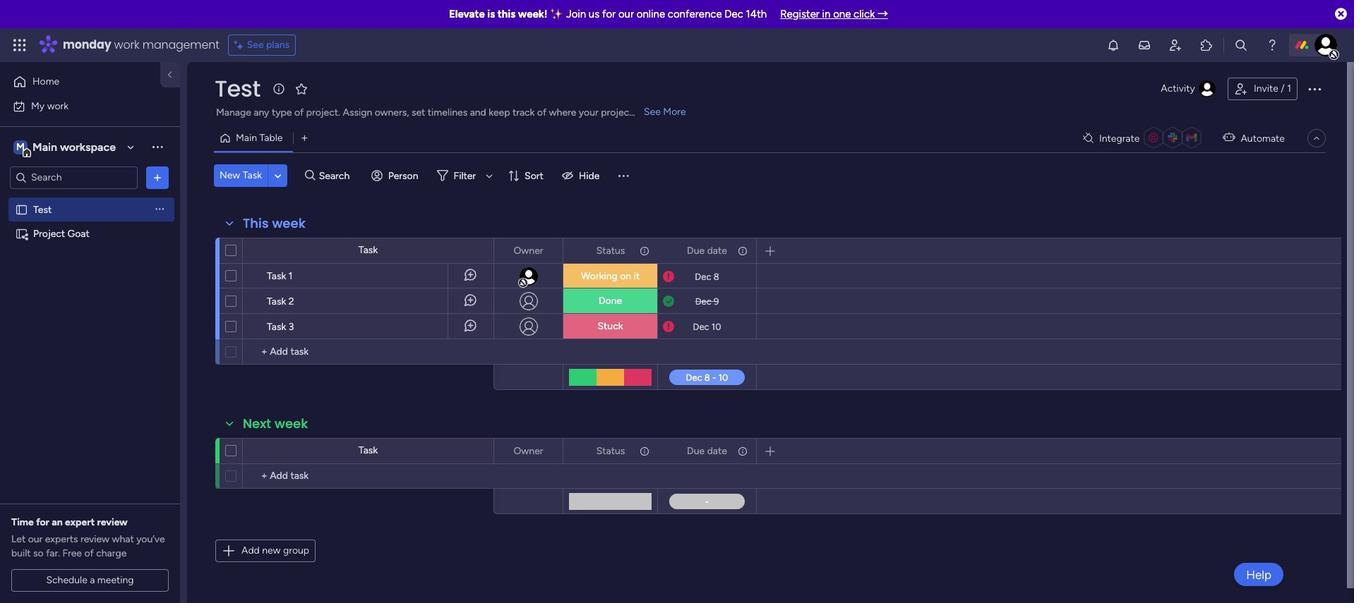 Task type: vqa. For each thing, say whether or not it's contained in the screenshot.
'future' in the in Google Calendar, and sync future changes from this board
no



Task type: describe. For each thing, give the bounding box(es) containing it.
charge
[[96, 548, 127, 560]]

goat
[[68, 228, 90, 240]]

2 status from the top
[[597, 445, 625, 457]]

list box containing test
[[0, 195, 180, 437]]

working
[[581, 271, 618, 283]]

1 vertical spatial review
[[80, 534, 110, 546]]

14th
[[746, 8, 767, 20]]

v2 overdue deadline image
[[663, 320, 675, 334]]

table
[[260, 132, 283, 144]]

type
[[272, 107, 292, 119]]

register
[[781, 8, 820, 20]]

week for this week
[[272, 215, 306, 232]]

schedule a meeting button
[[11, 570, 169, 593]]

time for an expert review let our experts review what you've built so far. free of charge
[[11, 517, 165, 560]]

my
[[31, 100, 45, 112]]

1 horizontal spatial options image
[[737, 440, 747, 464]]

track
[[513, 107, 535, 119]]

elevate
[[449, 8, 485, 20]]

0 horizontal spatial options image
[[543, 440, 553, 464]]

v2 overdue deadline image
[[663, 270, 675, 284]]

activity
[[1162, 83, 1196, 95]]

this week
[[243, 215, 306, 232]]

sort button
[[502, 165, 552, 187]]

task 2
[[267, 296, 294, 308]]

m
[[16, 141, 25, 153]]

workspace
[[60, 140, 116, 154]]

person button
[[366, 165, 427, 187]]

an
[[52, 517, 63, 529]]

workspace selection element
[[13, 139, 118, 157]]

join
[[566, 8, 586, 20]]

add new group button
[[215, 540, 316, 563]]

group
[[283, 545, 309, 557]]

week!
[[518, 8, 548, 20]]

next week
[[243, 415, 308, 433]]

column information image for this week
[[738, 245, 749, 257]]

public board image
[[15, 203, 28, 217]]

online
[[637, 8, 666, 20]]

filter button
[[431, 165, 498, 187]]

us
[[589, 8, 600, 20]]

week for next week
[[275, 415, 308, 433]]

dec left the "14th"
[[725, 8, 744, 20]]

next
[[243, 415, 271, 433]]

task inside button
[[243, 170, 262, 182]]

3
[[289, 321, 294, 333]]

dapulse integrations image
[[1084, 133, 1094, 144]]

shareable board image
[[15, 227, 28, 241]]

timelines
[[428, 107, 468, 119]]

add new group
[[242, 545, 309, 557]]

management
[[142, 37, 219, 53]]

main table button
[[214, 127, 293, 150]]

2 due date from the top
[[687, 445, 728, 457]]

a
[[90, 575, 95, 587]]

keep
[[489, 107, 510, 119]]

project
[[601, 107, 633, 119]]

due for due date field corresponding to column information image associated with due date
[[687, 445, 705, 457]]

show board description image
[[270, 82, 287, 96]]

workspace image
[[13, 140, 28, 155]]

due for due date field associated with this week's column information icon
[[687, 245, 705, 257]]

hide
[[579, 170, 600, 182]]

1 due date from the top
[[687, 245, 728, 257]]

column information image for due date
[[738, 446, 749, 457]]

plans
[[266, 39, 290, 51]]

Test field
[[211, 73, 264, 105]]

column information image for next week
[[639, 446, 651, 457]]

invite
[[1255, 83, 1279, 95]]

column information image for status
[[639, 245, 651, 257]]

and
[[470, 107, 487, 119]]

time
[[11, 517, 34, 529]]

help button
[[1235, 564, 1284, 587]]

add view image
[[302, 133, 308, 144]]

so
[[33, 548, 44, 560]]

register in one click → link
[[781, 8, 889, 20]]

where
[[549, 107, 577, 119]]

1 horizontal spatial of
[[295, 107, 304, 119]]

meeting
[[97, 575, 134, 587]]

in
[[823, 8, 831, 20]]

2 horizontal spatial options image
[[1307, 81, 1324, 97]]

date for column information image associated with due date
[[708, 445, 728, 457]]

arrow down image
[[481, 167, 498, 184]]

register in one click →
[[781, 8, 889, 20]]

activity button
[[1156, 78, 1223, 100]]

you've
[[136, 534, 165, 546]]

manage any type of project. assign owners, set timelines and keep track of where your project stands.
[[216, 107, 667, 119]]

2 horizontal spatial of
[[537, 107, 547, 119]]

add to favorites image
[[294, 82, 309, 96]]

any
[[254, 107, 269, 119]]

your
[[579, 107, 599, 119]]

collapse board header image
[[1312, 133, 1323, 144]]

this
[[498, 8, 516, 20]]

0 vertical spatial our
[[619, 8, 634, 20]]

inbox image
[[1138, 38, 1152, 52]]

experts
[[45, 534, 78, 546]]

work for monday
[[114, 37, 140, 53]]

main workspace
[[32, 140, 116, 154]]

1 inside button
[[1288, 83, 1292, 95]]

monday
[[63, 37, 111, 53]]

Search field
[[316, 166, 358, 186]]

invite / 1
[[1255, 83, 1292, 95]]

✨
[[550, 8, 564, 20]]

0 vertical spatial for
[[603, 8, 616, 20]]

project goat
[[33, 228, 90, 240]]

invite members image
[[1169, 38, 1183, 52]]

integrate
[[1100, 132, 1140, 144]]



Task type: locate. For each thing, give the bounding box(es) containing it.
my work
[[31, 100, 69, 112]]

column information image
[[738, 245, 749, 257], [639, 446, 651, 457]]

due
[[687, 245, 705, 257], [687, 445, 705, 457]]

set
[[412, 107, 426, 119]]

0 horizontal spatial of
[[84, 548, 94, 560]]

main for main table
[[236, 132, 257, 144]]

schedule
[[46, 575, 87, 587]]

v2 search image
[[305, 168, 316, 184]]

2 owner from the top
[[514, 445, 544, 457]]

due date field for this week's column information icon
[[684, 243, 731, 259]]

1 vertical spatial 1
[[289, 271, 293, 283]]

2 + add task text field from the top
[[250, 468, 487, 485]]

0 horizontal spatial column information image
[[639, 446, 651, 457]]

of right track
[[537, 107, 547, 119]]

test right public board icon
[[33, 204, 52, 216]]

1 horizontal spatial work
[[114, 37, 140, 53]]

0 vertical spatial see
[[247, 39, 264, 51]]

person
[[388, 170, 419, 182]]

status field for next week's column information icon
[[593, 444, 629, 460]]

our inside 'time for an expert review let our experts review what you've built so far. free of charge'
[[28, 534, 43, 546]]

main inside workspace selection element
[[32, 140, 57, 154]]

0 vertical spatial week
[[272, 215, 306, 232]]

elevate is this week! ✨ join us for our online conference dec 14th
[[449, 8, 767, 20]]

notifications image
[[1107, 38, 1121, 52]]

week
[[272, 215, 306, 232], [275, 415, 308, 433]]

status field for column information image corresponding to status
[[593, 243, 629, 259]]

1 horizontal spatial for
[[603, 8, 616, 20]]

1 vertical spatial + add task text field
[[250, 468, 487, 485]]

9
[[714, 296, 719, 307]]

0 vertical spatial date
[[708, 245, 728, 257]]

1 horizontal spatial 1
[[1288, 83, 1292, 95]]

see left plans
[[247, 39, 264, 51]]

my work button
[[8, 95, 152, 118]]

autopilot image
[[1224, 129, 1236, 147]]

week right next
[[275, 415, 308, 433]]

option
[[0, 197, 180, 200]]

1 due date field from the top
[[684, 243, 731, 259]]

10
[[712, 322, 722, 332]]

our left "online"
[[619, 8, 634, 20]]

Owner field
[[510, 243, 547, 259], [510, 444, 547, 460]]

→
[[878, 8, 889, 20]]

dec for dec 8
[[695, 272, 712, 282]]

this
[[243, 215, 269, 232]]

date
[[708, 245, 728, 257], [708, 445, 728, 457]]

conference
[[668, 8, 722, 20]]

what
[[112, 534, 134, 546]]

dec left 9
[[696, 296, 712, 307]]

work for my
[[47, 100, 69, 112]]

owners,
[[375, 107, 409, 119]]

dec for dec 9
[[696, 296, 712, 307]]

new
[[262, 545, 281, 557]]

main table
[[236, 132, 283, 144]]

0 vertical spatial column information image
[[639, 245, 651, 257]]

options image
[[1307, 81, 1324, 97], [543, 440, 553, 464], [737, 440, 747, 464]]

help image
[[1266, 38, 1280, 52]]

work inside button
[[47, 100, 69, 112]]

0 horizontal spatial work
[[47, 100, 69, 112]]

0 vertical spatial + add task text field
[[250, 344, 487, 361]]

1 horizontal spatial test
[[215, 73, 261, 105]]

0 horizontal spatial our
[[28, 534, 43, 546]]

1 vertical spatial status
[[597, 445, 625, 457]]

Search in workspace field
[[30, 170, 118, 186]]

1 vertical spatial due date field
[[684, 444, 731, 460]]

task
[[243, 170, 262, 182], [359, 244, 378, 256], [267, 271, 286, 283], [267, 296, 286, 308], [267, 321, 286, 333], [359, 445, 378, 457]]

due date
[[687, 245, 728, 257], [687, 445, 728, 457]]

1 vertical spatial work
[[47, 100, 69, 112]]

due date field for column information image associated with due date
[[684, 444, 731, 460]]

column information image
[[639, 245, 651, 257], [738, 446, 749, 457]]

1 due from the top
[[687, 245, 705, 257]]

1 status from the top
[[597, 245, 625, 257]]

owner
[[514, 245, 544, 257], [514, 445, 544, 457]]

1 horizontal spatial column information image
[[738, 245, 749, 257]]

main
[[236, 132, 257, 144], [32, 140, 57, 154]]

1 vertical spatial status field
[[593, 444, 629, 460]]

see more
[[644, 106, 686, 118]]

2
[[289, 296, 294, 308]]

0 horizontal spatial column information image
[[639, 245, 651, 257]]

see plans button
[[228, 35, 296, 56]]

project
[[33, 228, 65, 240]]

select product image
[[13, 38, 27, 52]]

review up 'what'
[[97, 517, 128, 529]]

free
[[63, 548, 82, 560]]

0 vertical spatial status field
[[593, 243, 629, 259]]

0 vertical spatial review
[[97, 517, 128, 529]]

dec 8
[[695, 272, 720, 282]]

of inside 'time for an expert review let our experts review what you've built so far. free of charge'
[[84, 548, 94, 560]]

assign
[[343, 107, 372, 119]]

1 horizontal spatial see
[[644, 106, 661, 118]]

for right us
[[603, 8, 616, 20]]

home button
[[8, 71, 152, 93]]

angle down image
[[275, 171, 281, 181]]

new task
[[220, 170, 262, 182]]

1 vertical spatial due date
[[687, 445, 728, 457]]

dec left "10"
[[693, 322, 710, 332]]

workspace options image
[[150, 140, 165, 154]]

1 owner field from the top
[[510, 243, 547, 259]]

of right free
[[84, 548, 94, 560]]

see more link
[[643, 105, 688, 119]]

of right type in the top left of the page
[[295, 107, 304, 119]]

1 + add task text field from the top
[[250, 344, 487, 361]]

1 vertical spatial column information image
[[738, 446, 749, 457]]

see plans
[[247, 39, 290, 51]]

2 status field from the top
[[593, 444, 629, 460]]

1 vertical spatial date
[[708, 445, 728, 457]]

schedule a meeting
[[46, 575, 134, 587]]

0 vertical spatial status
[[597, 245, 625, 257]]

invite / 1 button
[[1228, 78, 1298, 100]]

date for this week's column information icon
[[708, 245, 728, 257]]

menu image
[[617, 169, 631, 183]]

for
[[603, 8, 616, 20], [36, 517, 49, 529]]

work
[[114, 37, 140, 53], [47, 100, 69, 112]]

1 owner from the top
[[514, 245, 544, 257]]

Next week field
[[239, 415, 312, 434]]

our up so
[[28, 534, 43, 546]]

0 vertical spatial due date field
[[684, 243, 731, 259]]

1 vertical spatial column information image
[[639, 446, 651, 457]]

0 vertical spatial column information image
[[738, 245, 749, 257]]

our
[[619, 8, 634, 20], [28, 534, 43, 546]]

brad klo image
[[1315, 34, 1338, 57]]

project.
[[306, 107, 340, 119]]

task 3
[[267, 321, 294, 333]]

1 horizontal spatial our
[[619, 8, 634, 20]]

click
[[854, 8, 876, 20]]

0 horizontal spatial main
[[32, 140, 57, 154]]

review up charge
[[80, 534, 110, 546]]

0 vertical spatial owner
[[514, 245, 544, 257]]

2 due from the top
[[687, 445, 705, 457]]

0 vertical spatial work
[[114, 37, 140, 53]]

2 owner field from the top
[[510, 444, 547, 460]]

1 vertical spatial see
[[644, 106, 661, 118]]

work right monday
[[114, 37, 140, 53]]

add
[[242, 545, 260, 557]]

Status field
[[593, 243, 629, 259], [593, 444, 629, 460]]

new task button
[[214, 165, 268, 187]]

test inside list box
[[33, 204, 52, 216]]

8
[[714, 272, 720, 282]]

v2 done deadline image
[[663, 295, 675, 308]]

far.
[[46, 548, 60, 560]]

built
[[11, 548, 31, 560]]

Due date field
[[684, 243, 731, 259], [684, 444, 731, 460]]

stands.
[[636, 107, 667, 119]]

help
[[1247, 568, 1272, 582]]

1 date from the top
[[708, 245, 728, 257]]

0 vertical spatial due date
[[687, 245, 728, 257]]

week right this
[[272, 215, 306, 232]]

main right "workspace" image at the left top
[[32, 140, 57, 154]]

sort
[[525, 170, 544, 182]]

1 vertical spatial week
[[275, 415, 308, 433]]

is
[[488, 8, 495, 20]]

see for see more
[[644, 106, 661, 118]]

0 vertical spatial test
[[215, 73, 261, 105]]

1 horizontal spatial main
[[236, 132, 257, 144]]

1 vertical spatial due
[[687, 445, 705, 457]]

1 vertical spatial test
[[33, 204, 52, 216]]

main for main workspace
[[32, 140, 57, 154]]

dec 9
[[696, 296, 719, 307]]

done
[[599, 295, 622, 307]]

This week field
[[239, 215, 309, 233]]

1 vertical spatial owner field
[[510, 444, 547, 460]]

main left table
[[236, 132, 257, 144]]

1 up 2
[[289, 271, 293, 283]]

2 date from the top
[[708, 445, 728, 457]]

home
[[32, 76, 59, 88]]

dec for dec 10
[[693, 322, 710, 332]]

0 horizontal spatial test
[[33, 204, 52, 216]]

dec 10
[[693, 322, 722, 332]]

dec left 8
[[695, 272, 712, 282]]

1 vertical spatial our
[[28, 534, 43, 546]]

2 due date field from the top
[[684, 444, 731, 460]]

work right my
[[47, 100, 69, 112]]

0 vertical spatial due
[[687, 245, 705, 257]]

automate
[[1241, 132, 1286, 144]]

for inside 'time for an expert review let our experts review what you've built so far. free of charge'
[[36, 517, 49, 529]]

list box
[[0, 195, 180, 437]]

0 horizontal spatial see
[[247, 39, 264, 51]]

/
[[1282, 83, 1286, 95]]

for left an
[[36, 517, 49, 529]]

0 horizontal spatial 1
[[289, 271, 293, 283]]

stuck
[[598, 321, 623, 333]]

see for see plans
[[247, 39, 264, 51]]

see left more on the top of the page
[[644, 106, 661, 118]]

main inside button
[[236, 132, 257, 144]]

working on it
[[581, 271, 640, 283]]

1 horizontal spatial column information image
[[738, 446, 749, 457]]

search everything image
[[1235, 38, 1249, 52]]

expert
[[65, 517, 95, 529]]

test up manage
[[215, 73, 261, 105]]

1 vertical spatial for
[[36, 517, 49, 529]]

see inside button
[[247, 39, 264, 51]]

let
[[11, 534, 26, 546]]

of
[[295, 107, 304, 119], [537, 107, 547, 119], [84, 548, 94, 560]]

review
[[97, 517, 128, 529], [80, 534, 110, 546]]

0 vertical spatial 1
[[1288, 83, 1292, 95]]

apps image
[[1200, 38, 1214, 52]]

1 right /
[[1288, 83, 1292, 95]]

options image
[[150, 171, 165, 185], [543, 239, 553, 263], [639, 239, 649, 263], [737, 239, 747, 263], [639, 440, 649, 464]]

monday work management
[[63, 37, 219, 53]]

filter
[[454, 170, 476, 182]]

1 status field from the top
[[593, 243, 629, 259]]

+ Add task text field
[[250, 344, 487, 361], [250, 468, 487, 485]]

hide button
[[557, 165, 609, 187]]

0 horizontal spatial for
[[36, 517, 49, 529]]

1 vertical spatial owner
[[514, 445, 544, 457]]

0 vertical spatial owner field
[[510, 243, 547, 259]]



